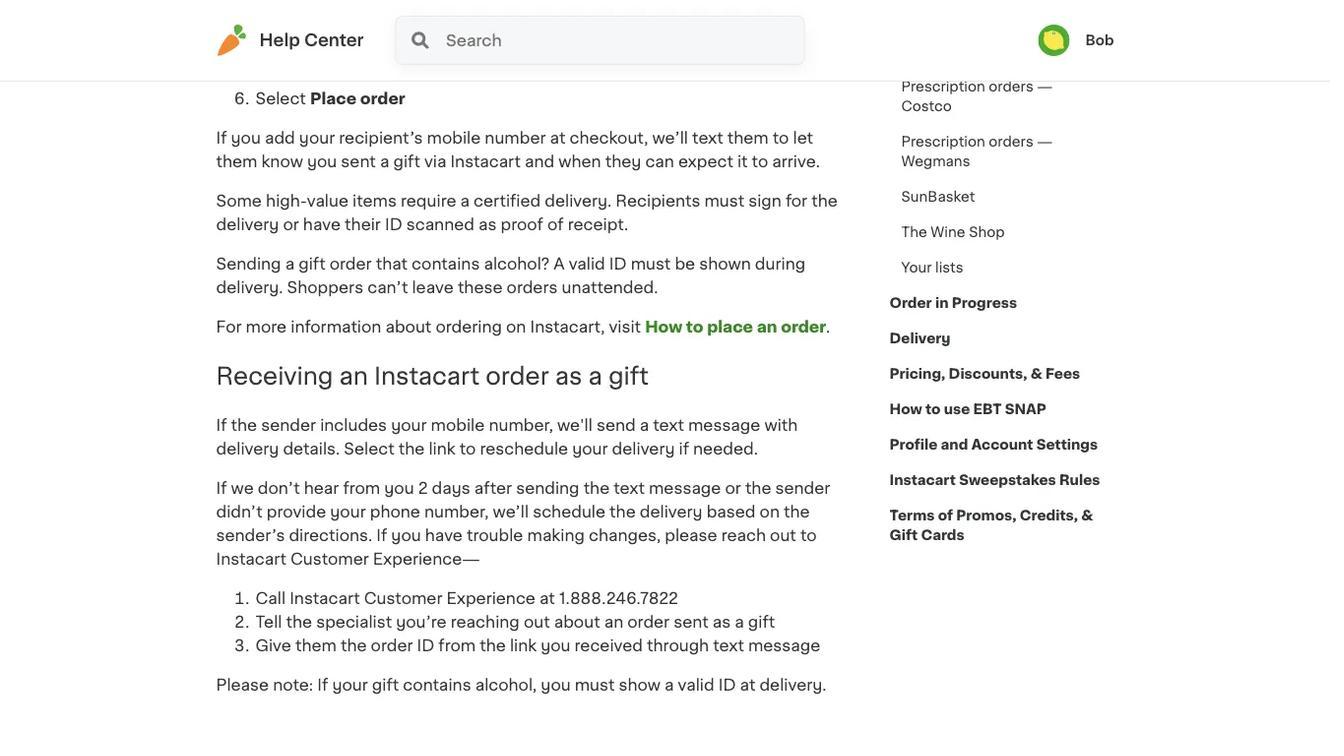 Task type: locate. For each thing, give the bounding box(es) containing it.
number, down days
[[424, 505, 489, 520]]

1 horizontal spatial and
[[604, 44, 634, 60]]

at inside select make it a gift at checkout enter your recipient's name, phone number, and a personal message select save select place order
[[422, 20, 437, 36]]

orders inside sending a gift order that contains alcohol? a valid id must be shown during delivery. shoppers can't leave these orders unattended.
[[507, 280, 558, 296]]

mobile inside if the sender includes your mobile number, we'll send a text message with delivery details. select the link to reschedule your delivery if needed.
[[431, 418, 485, 434]]

a inside sending a gift order that contains alcohol? a valid id must be shown during delivery. shoppers can't leave these orders unattended.
[[285, 257, 295, 272]]

valid inside sending a gift order that contains alcohol? a valid id must be shown during delivery. shoppers can't leave these orders unattended.
[[569, 257, 605, 272]]

on right ordering
[[506, 320, 526, 335]]

1 horizontal spatial have
[[425, 528, 463, 544]]

as inside call instacart customer experience at 1.888.246.7822 tell the specialist you're reaching out about an order sent as a gift give them the order id from the link you received through text message
[[713, 615, 731, 631]]

0 horizontal spatial as
[[479, 217, 497, 233]]

have up experience—
[[425, 528, 463, 544]]

directions.
[[289, 528, 372, 544]]

text inside if we don't hear from you 2 days after sending the text message or the sender didn't provide your phone number, we'll schedule the delivery based on the sender's directions. if you have trouble making changes, please reach out to instacart customer experience—
[[614, 481, 645, 497]]

number, up reschedule
[[489, 418, 553, 434]]

1 vertical spatial phone
[[370, 505, 420, 520]]

snap
[[1005, 403, 1047, 417]]

save
[[310, 67, 351, 83]]

1 horizontal spatial delivery.
[[545, 194, 612, 209]]

if down receiving
[[216, 418, 227, 434]]

customer inside call instacart customer experience at 1.888.246.7822 tell the specialist you're reaching out about an order sent as a gift give them the order id from the link you received through text message
[[364, 591, 443, 607]]

your inside if we don't hear from you 2 days after sending the text message or the sender didn't provide your phone number, we'll schedule the delivery based on the sender's directions. if you have trouble making changes, please reach out to instacart customer experience—
[[330, 505, 366, 520]]

your down we'll
[[572, 442, 608, 457]]

phone down 2
[[370, 505, 420, 520]]

1 horizontal spatial sender
[[776, 481, 831, 497]]

prescription orders — wegmans link
[[890, 124, 1114, 179]]

phone
[[482, 44, 532, 60], [370, 505, 420, 520]]

sender inside if we don't hear from you 2 days after sending the text message or the sender didn't provide your phone number, we'll schedule the delivery based on the sender's directions. if you have trouble making changes, please reach out to instacart customer experience—
[[776, 481, 831, 497]]

1 vertical spatial recipient's
[[339, 130, 423, 146]]

1 horizontal spatial out
[[770, 528, 797, 544]]

— inside prescription orders — costco
[[1037, 80, 1053, 94]]

1 vertical spatial from
[[343, 481, 380, 497]]

on inside if we don't hear from you 2 days after sending the text message or the sender didn't provide your phone number, we'll schedule the delivery based on the sender's directions. if you have trouble making changes, please reach out to instacart customer experience—
[[760, 505, 780, 520]]

2
[[418, 481, 428, 497]]

1 horizontal spatial how
[[890, 403, 923, 417]]

you inside call instacart customer experience at 1.888.246.7822 tell the specialist you're reaching out about an order sent as a gift give them the order id from the link you received through text message
[[541, 639, 571, 654]]

contains
[[412, 257, 480, 272], [403, 678, 471, 694]]

1 vertical spatial customer
[[364, 591, 443, 607]]

how
[[645, 320, 683, 335], [890, 403, 923, 417]]

0 vertical spatial of
[[548, 217, 564, 233]]

— down user avatar
[[1037, 80, 1053, 94]]

if for if you add your recipient's mobile number at checkout, we'll text them to let them know you sent a gift via instacart and when they can expect it to arrive.
[[216, 130, 227, 146]]

2 vertical spatial orders
[[507, 280, 558, 296]]

0 horizontal spatial them
[[216, 154, 257, 170]]

1 vertical spatial place
[[310, 91, 357, 107]]

1 vertical spatial we'll
[[493, 505, 529, 520]]

a right send
[[640, 418, 649, 434]]

tell
[[256, 615, 282, 631]]

them right give
[[295, 639, 337, 654]]

in
[[936, 296, 949, 310]]

contains for that
[[412, 257, 480, 272]]

if we don't hear from you 2 days after sending the text message or the sender didn't provide your phone number, we'll schedule the delivery based on the sender's directions. if you have trouble making changes, please reach out to instacart customer experience—
[[216, 481, 831, 568]]

0 horizontal spatial sent
[[341, 154, 376, 170]]

to inside if the sender includes your mobile number, we'll send a text message with delivery details. select the link to reschedule your delivery if needed.
[[460, 442, 476, 457]]

delivery. inside sending a gift order that contains alcohol? a valid id must be shown during delivery. shoppers can't leave these orders unattended.
[[216, 280, 283, 296]]

0 vertical spatial number,
[[536, 44, 600, 60]]

2 vertical spatial number,
[[424, 505, 489, 520]]

and left personal
[[604, 44, 634, 60]]

& left fees
[[1031, 367, 1043, 381]]

of up cards on the right bottom of the page
[[938, 509, 953, 523]]

link up days
[[429, 442, 456, 457]]

sending
[[516, 481, 580, 497]]

to right reach
[[801, 528, 817, 544]]

0 vertical spatial customer
[[291, 552, 369, 568]]

have inside 'some high-value items require a certified delivery. recipients must sign for the delivery or have their id scanned as proof of receipt.'
[[303, 217, 341, 233]]

a up we'll
[[589, 365, 602, 388]]

it inside select make it a gift at checkout enter your recipient's name, phone number, and a personal message select save select place order
[[359, 20, 371, 36]]

sunbasket
[[902, 190, 975, 204]]

you left add
[[231, 130, 261, 146]]

0 horizontal spatial valid
[[569, 257, 605, 272]]

1 vertical spatial out
[[524, 615, 550, 631]]

out down experience
[[524, 615, 550, 631]]

1 — from the top
[[1037, 80, 1053, 94]]

0 horizontal spatial delivery.
[[216, 280, 283, 296]]

reschedule
[[480, 442, 568, 457]]

recipient's down 'make'
[[341, 44, 425, 60]]

valid right a
[[569, 257, 605, 272]]

phone down checkout at the left of page
[[482, 44, 532, 60]]

0 horizontal spatial it
[[359, 20, 371, 36]]

instacart inside if we don't hear from you 2 days after sending the text message or the sender didn't provide your phone number, we'll schedule the delivery based on the sender's directions. if you have trouble making changes, please reach out to instacart customer experience—
[[216, 552, 287, 568]]

1 vertical spatial delivery.
[[216, 280, 283, 296]]

a right sending
[[285, 257, 295, 272]]

1 horizontal spatial we'll
[[652, 130, 688, 146]]

1 vertical spatial of
[[938, 509, 953, 523]]

order inside select make it a gift at checkout enter your recipient's name, phone number, and a personal message select save select place order
[[360, 91, 406, 107]]

the
[[812, 194, 838, 209], [231, 418, 257, 434], [399, 442, 425, 457], [584, 481, 610, 497], [745, 481, 772, 497], [610, 505, 636, 520], [784, 505, 810, 520], [286, 615, 312, 631], [341, 639, 367, 654], [480, 639, 506, 654]]

1 vertical spatial sent
[[674, 615, 709, 631]]

about up received
[[554, 615, 600, 631]]

0 horizontal spatial place
[[310, 91, 357, 107]]

gift right center
[[388, 20, 418, 36]]

1 horizontal spatial &
[[1082, 509, 1093, 523]]

prescription orders — costco link
[[890, 69, 1114, 124]]

order
[[964, 25, 1001, 38], [360, 91, 406, 107], [330, 257, 372, 272], [781, 320, 826, 335], [486, 365, 549, 388], [628, 615, 670, 631], [371, 639, 413, 654]]

text
[[692, 130, 724, 146], [653, 418, 684, 434], [614, 481, 645, 497], [713, 639, 744, 654]]

gift left via
[[393, 154, 420, 170]]

your lists link
[[890, 250, 976, 286]]

them
[[728, 130, 769, 146], [216, 154, 257, 170], [295, 639, 337, 654]]

0 vertical spatial phone
[[482, 44, 532, 60]]

orders inside prescription orders — costco
[[989, 80, 1034, 94]]

to left place
[[686, 320, 704, 335]]

enter
[[256, 44, 298, 60]]

delivery. inside 'some high-value items require a certified delivery. recipients must sign for the delivery or have their id scanned as proof of receipt.'
[[545, 194, 612, 209]]

— for prescription orders — costco
[[1037, 80, 1053, 94]]

alcohol?
[[484, 257, 550, 272]]

0 vertical spatial &
[[1031, 367, 1043, 381]]

from inside call instacart customer experience at 1.888.246.7822 tell the specialist you're reaching out about an order sent as a gift give them the order id from the link you received through text message
[[439, 639, 476, 654]]

a
[[375, 20, 384, 36], [638, 44, 648, 60], [380, 154, 389, 170], [460, 194, 470, 209], [285, 257, 295, 272], [589, 365, 602, 388], [640, 418, 649, 434], [735, 615, 744, 631], [665, 678, 674, 694]]

includes
[[320, 418, 387, 434]]

prescription up costco
[[902, 80, 986, 94]]

a up "scanned" on the top left
[[460, 194, 470, 209]]

from inside place an order from multiple stores
[[1004, 25, 1037, 38]]

sender's
[[216, 528, 285, 544]]

prescription
[[902, 80, 986, 94], [902, 135, 986, 149]]

it inside if you add your recipient's mobile number at checkout, we'll text them to let them know you sent a gift via instacart and when they can expect it to arrive.
[[738, 154, 748, 170]]

0 vertical spatial or
[[283, 217, 299, 233]]

a right show
[[665, 678, 674, 694]]

how right visit
[[645, 320, 683, 335]]

contains inside sending a gift order that contains alcohol? a valid id must be shown during delivery. shoppers can't leave these orders unattended.
[[412, 257, 480, 272]]

orders inside "prescription orders — wegmans"
[[989, 135, 1034, 149]]

instacart inside call instacart customer experience at 1.888.246.7822 tell the specialist you're reaching out about an order sent as a gift give them the order id from the link you received through text message
[[290, 591, 360, 607]]

1 vertical spatial &
[[1082, 509, 1093, 523]]

multiple
[[1040, 25, 1096, 38]]

delivery up we
[[216, 442, 279, 457]]

phone inside if we don't hear from you 2 days after sending the text message or the sender didn't provide your phone number, we'll schedule the delivery based on the sender's directions. if you have trouble making changes, please reach out to instacart customer experience—
[[370, 505, 420, 520]]

send
[[597, 418, 636, 434]]

orders for prescription orders — costco
[[989, 80, 1034, 94]]

gift up shoppers
[[299, 257, 326, 272]]

instacart
[[451, 154, 521, 170], [374, 365, 480, 388], [890, 474, 956, 488], [216, 552, 287, 568], [290, 591, 360, 607]]

1 vertical spatial mobile
[[431, 418, 485, 434]]

personal
[[652, 44, 720, 60]]

id right show
[[719, 678, 736, 694]]

recipient's up items
[[339, 130, 423, 146]]

we'll up trouble
[[493, 505, 529, 520]]

link up please note: if your gift contains alcohol, you must show a valid id at delivery.
[[510, 639, 537, 654]]

make
[[310, 20, 356, 36]]

it right expect
[[738, 154, 748, 170]]

delivery down the some
[[216, 217, 279, 233]]

0 horizontal spatial link
[[429, 442, 456, 457]]

and down use
[[941, 438, 968, 452]]

1 vertical spatial on
[[760, 505, 780, 520]]

prescription inside prescription orders — costco
[[902, 80, 986, 94]]

select down 'enter' at left top
[[256, 67, 306, 83]]

— down prescription orders — costco link
[[1037, 135, 1053, 149]]

terms of promos, credits, & gift cards link
[[890, 498, 1114, 553]]

how to use ebt snap link
[[890, 392, 1047, 427]]

number, inside if we don't hear from you 2 days after sending the text message or the sender didn't provide your phone number, we'll schedule the delivery based on the sender's directions. if you have trouble making changes, please reach out to instacart customer experience—
[[424, 505, 489, 520]]

1 vertical spatial orders
[[989, 135, 1034, 149]]

mobile up via
[[427, 130, 481, 146]]

2 prescription from the top
[[902, 135, 986, 149]]

1 vertical spatial them
[[216, 154, 257, 170]]

link
[[429, 442, 456, 457], [510, 639, 537, 654]]

0 vertical spatial mobile
[[427, 130, 481, 146]]

contains up the leave
[[412, 257, 480, 272]]

let
[[793, 130, 814, 146]]

if
[[679, 442, 689, 457]]

must left be
[[631, 257, 671, 272]]

the down 'reaching'
[[480, 639, 506, 654]]

id inside 'some high-value items require a certified delivery. recipients must sign for the delivery or have their id scanned as proof of receipt.'
[[385, 217, 402, 233]]

& down the rules
[[1082, 509, 1093, 523]]

if you add your recipient's mobile number at checkout, we'll text them to let them know you sent a gift via instacart and when they can expect it to arrive.
[[216, 130, 820, 170]]

message inside select make it a gift at checkout enter your recipient's name, phone number, and a personal message select save select place order
[[724, 44, 797, 60]]

0 vertical spatial out
[[770, 528, 797, 544]]

mobile inside if you add your recipient's mobile number at checkout, we'll text them to let them know you sent a gift via instacart and when they can expect it to arrive.
[[427, 130, 481, 146]]

them up the some
[[216, 154, 257, 170]]

instacart up 'specialist'
[[290, 591, 360, 607]]

1 horizontal spatial place
[[902, 25, 940, 38]]

you right the alcohol,
[[541, 678, 571, 694]]

a down reach
[[735, 615, 744, 631]]

id down items
[[385, 217, 402, 233]]

of inside terms of promos, credits, & gift cards
[[938, 509, 953, 523]]

number, inside if the sender includes your mobile number, we'll send a text message with delivery details. select the link to reschedule your delivery if needed.
[[489, 418, 553, 434]]

—
[[1037, 80, 1053, 94], [1037, 135, 1053, 149]]

from
[[1004, 25, 1037, 38], [343, 481, 380, 497], [439, 639, 476, 654]]

your up directions.
[[330, 505, 366, 520]]

recipient's
[[341, 44, 425, 60], [339, 130, 423, 146]]

be
[[675, 257, 695, 272]]

select down includes
[[344, 442, 395, 457]]

1 vertical spatial about
[[554, 615, 600, 631]]

1 horizontal spatial sent
[[674, 615, 709, 631]]

customer up you're
[[364, 591, 443, 607]]

their
[[345, 217, 381, 233]]

for more information about ordering on instacart, visit how to place an order .
[[216, 320, 830, 335]]

prescription orders — costco
[[902, 80, 1053, 113]]

1 horizontal spatial or
[[725, 481, 741, 497]]

0 vertical spatial must
[[705, 194, 745, 209]]

if inside if the sender includes your mobile number, we'll send a text message with delivery details. select the link to reschedule your delivery if needed.
[[216, 418, 227, 434]]

sending
[[216, 257, 281, 272]]

text up expect
[[692, 130, 724, 146]]

0 vertical spatial have
[[303, 217, 341, 233]]

1 vertical spatial number,
[[489, 418, 553, 434]]

0 horizontal spatial or
[[283, 217, 299, 233]]

2 vertical spatial delivery.
[[760, 678, 827, 694]]

if inside if you add your recipient's mobile number at checkout, we'll text them to let them know you sent a gift via instacart and when they can expect it to arrive.
[[216, 130, 227, 146]]

experience—
[[373, 552, 480, 568]]

0 horizontal spatial on
[[506, 320, 526, 335]]

how up profile
[[890, 403, 923, 417]]

1 horizontal spatial it
[[738, 154, 748, 170]]

1 vertical spatial sender
[[776, 481, 831, 497]]

1 horizontal spatial phone
[[482, 44, 532, 60]]

at
[[422, 20, 437, 36], [550, 130, 566, 146], [540, 591, 555, 607], [740, 678, 756, 694]]

the
[[902, 226, 927, 239]]

the right based
[[784, 505, 810, 520]]

a up items
[[380, 154, 389, 170]]

we'll
[[652, 130, 688, 146], [493, 505, 529, 520]]

text up changes,
[[614, 481, 645, 497]]

0 vertical spatial recipient's
[[341, 44, 425, 60]]

0 vertical spatial it
[[359, 20, 371, 36]]

or down high-
[[283, 217, 299, 233]]

contains down you're
[[403, 678, 471, 694]]

1 vertical spatial prescription
[[902, 135, 986, 149]]

sender down with at the right bottom
[[776, 481, 831, 497]]

0 vertical spatial on
[[506, 320, 526, 335]]

and inside if you add your recipient's mobile number at checkout, we'll text them to let them know you sent a gift via instacart and when they can expect it to arrive.
[[525, 154, 555, 170]]

1 vertical spatial it
[[738, 154, 748, 170]]

1 horizontal spatial valid
[[678, 678, 715, 694]]

0 vertical spatial sender
[[261, 418, 316, 434]]

use
[[944, 403, 970, 417]]

delivery inside 'some high-value items require a certified delivery. recipients must sign for the delivery or have their id scanned as proof of receipt.'
[[216, 217, 279, 233]]

how to use ebt snap
[[890, 403, 1047, 417]]

0 vertical spatial prescription
[[902, 80, 986, 94]]

2 vertical spatial them
[[295, 639, 337, 654]]

0 vertical spatial as
[[479, 217, 497, 233]]

your inside if you add your recipient's mobile number at checkout, we'll text them to let them know you sent a gift via instacart and when they can expect it to arrive.
[[299, 130, 335, 146]]

your up save
[[302, 44, 337, 60]]

or inside if we don't hear from you 2 days after sending the text message or the sender didn't provide your phone number, we'll schedule the delivery based on the sender's directions. if you have trouble making changes, please reach out to instacart customer experience—
[[725, 481, 741, 497]]

must down received
[[575, 678, 615, 694]]

0 vertical spatial orders
[[989, 80, 1034, 94]]

0 vertical spatial we'll
[[652, 130, 688, 146]]

sender up details.
[[261, 418, 316, 434]]

didn't
[[216, 505, 263, 520]]

1 horizontal spatial must
[[631, 257, 671, 272]]

customer down directions.
[[291, 552, 369, 568]]

0 vertical spatial and
[[604, 44, 634, 60]]

message inside if the sender includes your mobile number, we'll send a text message with delivery details. select the link to reschedule your delivery if needed.
[[688, 418, 761, 434]]

0 horizontal spatial phone
[[370, 505, 420, 520]]

from right hear at the left of the page
[[343, 481, 380, 497]]

out inside if we don't hear from you 2 days after sending the text message or the sender didn't provide your phone number, we'll schedule the delivery based on the sender's directions. if you have trouble making changes, please reach out to instacart customer experience—
[[770, 528, 797, 544]]

1 vertical spatial valid
[[678, 678, 715, 694]]

1 horizontal spatial as
[[555, 365, 582, 388]]

gift down reach
[[748, 615, 775, 631]]

message inside if we don't hear from you 2 days after sending the text message or the sender didn't provide your phone number, we'll schedule the delivery based on the sender's directions. if you have trouble making changes, please reach out to instacart customer experience—
[[649, 481, 721, 497]]

from down 'reaching'
[[439, 639, 476, 654]]

0 horizontal spatial out
[[524, 615, 550, 631]]

checkout
[[441, 20, 515, 36]]

2 horizontal spatial and
[[941, 438, 968, 452]]

if for if we don't hear from you 2 days after sending the text message or the sender didn't provide your phone number, we'll schedule the delivery based on the sender's directions. if you have trouble making changes, please reach out to instacart customer experience—
[[216, 481, 227, 497]]

0 horizontal spatial about
[[386, 320, 432, 335]]

high-
[[266, 194, 307, 209]]

experience
[[447, 591, 536, 607]]

0 vertical spatial link
[[429, 442, 456, 457]]

1 horizontal spatial them
[[295, 639, 337, 654]]

2 vertical spatial as
[[713, 615, 731, 631]]

delivery link
[[890, 321, 951, 357]]

number, inside select make it a gift at checkout enter your recipient's name, phone number, and a personal message select save select place order
[[536, 44, 600, 60]]

if left add
[[216, 130, 227, 146]]

0 horizontal spatial we'll
[[493, 505, 529, 520]]

1 prescription from the top
[[902, 80, 986, 94]]

— for prescription orders — wegmans
[[1037, 135, 1053, 149]]

1 horizontal spatial on
[[760, 505, 780, 520]]

link inside call instacart customer experience at 1.888.246.7822 tell the specialist you're reaching out about an order sent as a gift give them the order id from the link you received through text message
[[510, 639, 537, 654]]

0 horizontal spatial have
[[303, 217, 341, 233]]

sent
[[341, 154, 376, 170], [674, 615, 709, 631]]

— inside "prescription orders — wegmans"
[[1037, 135, 1053, 149]]

instacart down ordering
[[374, 365, 480, 388]]

id down you're
[[417, 639, 435, 654]]

prescription inside "prescription orders — wegmans"
[[902, 135, 986, 149]]

recipient's inside select make it a gift at checkout enter your recipient's name, phone number, and a personal message select save select place order
[[341, 44, 425, 60]]

they
[[605, 154, 641, 170]]

wegmans
[[902, 155, 971, 168]]

Search search field
[[444, 17, 804, 64]]

we
[[231, 481, 254, 497]]

mobile down receiving an instacart order as a gift
[[431, 418, 485, 434]]

instacart sweepstakes rules link
[[890, 463, 1100, 498]]

1 horizontal spatial of
[[938, 509, 953, 523]]

1 vertical spatial link
[[510, 639, 537, 654]]

1 vertical spatial must
[[631, 257, 671, 272]]

instacart,
[[530, 320, 605, 335]]

2 horizontal spatial from
[[1004, 25, 1037, 38]]

from left user avatar
[[1004, 25, 1037, 38]]

2 — from the top
[[1037, 135, 1053, 149]]

order up through
[[628, 615, 670, 631]]

on up reach
[[760, 505, 780, 520]]

instacart down sender's
[[216, 552, 287, 568]]

1 horizontal spatial about
[[554, 615, 600, 631]]

as down certified
[[479, 217, 497, 233]]

order up prescription orders — costco
[[964, 25, 1001, 38]]

text up the if
[[653, 418, 684, 434]]

2 vertical spatial must
[[575, 678, 615, 694]]

2 horizontal spatial as
[[713, 615, 731, 631]]

about
[[386, 320, 432, 335], [554, 615, 600, 631]]

order up shoppers
[[330, 257, 372, 272]]

an down 1.888.246.7822
[[604, 615, 624, 631]]

an inside place an order from multiple stores
[[943, 25, 960, 38]]

it right 'make'
[[359, 20, 371, 36]]

mobile
[[427, 130, 481, 146], [431, 418, 485, 434]]

your right add
[[299, 130, 335, 146]]

recipients
[[616, 194, 701, 209]]

arrive.
[[772, 154, 820, 170]]

to up days
[[460, 442, 476, 457]]

order inside sending a gift order that contains alcohol? a valid id must be shown during delivery. shoppers can't leave these orders unattended.
[[330, 257, 372, 272]]

about inside call instacart customer experience at 1.888.246.7822 tell the specialist you're reaching out about an order sent as a gift give them the order id from the link you received through text message
[[554, 615, 600, 631]]

gift inside sending a gift order that contains alcohol? a valid id must be shown during delivery. shoppers can't leave these orders unattended.
[[299, 257, 326, 272]]

2 horizontal spatial must
[[705, 194, 745, 209]]

0 horizontal spatial and
[[525, 154, 555, 170]]

1 vertical spatial how
[[890, 403, 923, 417]]

2 vertical spatial from
[[439, 639, 476, 654]]

&
[[1031, 367, 1043, 381], [1082, 509, 1093, 523]]

2 horizontal spatial delivery.
[[760, 678, 827, 694]]

certified
[[474, 194, 541, 209]]

sunbasket link
[[890, 179, 987, 215]]

order
[[890, 296, 932, 310]]

0 vertical spatial valid
[[569, 257, 605, 272]]

link inside if the sender includes your mobile number, we'll send a text message with delivery details. select the link to reschedule your delivery if needed.
[[429, 442, 456, 457]]

out right reach
[[770, 528, 797, 544]]

1 vertical spatial and
[[525, 154, 555, 170]]



Task type: describe. For each thing, give the bounding box(es) containing it.
at inside if you add your recipient's mobile number at checkout, we'll text them to let them know you sent a gift via instacart and when they can expect it to arrive.
[[550, 130, 566, 146]]

orders for prescription orders — wegmans
[[989, 135, 1034, 149]]

sign
[[749, 194, 782, 209]]

gift inside select make it a gift at checkout enter your recipient's name, phone number, and a personal message select save select place order
[[388, 20, 418, 36]]

mobile for number
[[427, 130, 481, 146]]

id inside call instacart customer experience at 1.888.246.7822 tell the specialist you're reaching out about an order sent as a gift give them the order id from the link you received through text message
[[417, 639, 435, 654]]

.
[[826, 320, 830, 335]]

unattended.
[[562, 280, 658, 296]]

instacart down profile
[[890, 474, 956, 488]]

schedule
[[533, 505, 606, 520]]

a inside if you add your recipient's mobile number at checkout, we'll text them to let them know you sent a gift via instacart and when they can expect it to arrive.
[[380, 154, 389, 170]]

1.888.246.7822
[[559, 591, 678, 607]]

an up includes
[[339, 365, 368, 388]]

please note: if your gift contains alcohol, you must show a valid id at delivery.
[[216, 678, 827, 694]]

specialist
[[316, 615, 392, 631]]

a inside 'some high-value items require a certified delivery. recipients must sign for the delivery or have their id scanned as proof of receipt.'
[[460, 194, 470, 209]]

and inside select make it a gift at checkout enter your recipient's name, phone number, and a personal message select save select place order
[[604, 44, 634, 60]]

text inside call instacart customer experience at 1.888.246.7822 tell the specialist you're reaching out about an order sent as a gift give them the order id from the link you received through text message
[[713, 639, 744, 654]]

out inside call instacart customer experience at 1.888.246.7822 tell the specialist you're reaching out about an order sent as a gift give them the order id from the link you received through text message
[[524, 615, 550, 631]]

place an order from multiple stores
[[902, 25, 1096, 58]]

some high-value items require a certified delivery. recipients must sign for the delivery or have their id scanned as proof of receipt.
[[216, 194, 838, 233]]

user avatar image
[[1038, 25, 1070, 56]]

to left arrive.
[[752, 154, 768, 170]]

must inside sending a gift order that contains alcohol? a valid id must be shown during delivery. shoppers can't leave these orders unattended.
[[631, 257, 671, 272]]

delivery inside if we don't hear from you 2 days after sending the text message or the sender didn't provide your phone number, we'll schedule the delivery based on the sender's directions. if you have trouble making changes, please reach out to instacart customer experience—
[[640, 505, 703, 520]]

details.
[[283, 442, 340, 457]]

progress
[[952, 296, 1017, 310]]

reach
[[722, 528, 766, 544]]

pricing, discounts, & fees link
[[890, 357, 1081, 392]]

a right 'make'
[[375, 20, 384, 36]]

number
[[485, 130, 546, 146]]

at inside call instacart customer experience at 1.888.246.7822 tell the specialist you're reaching out about an order sent as a gift give them the order id from the link you received through text message
[[540, 591, 555, 607]]

you up experience—
[[391, 528, 421, 544]]

the inside 'some high-value items require a certified delivery. recipients must sign for the delivery or have their id scanned as proof of receipt.'
[[812, 194, 838, 209]]

rules
[[1060, 474, 1100, 488]]

select up 'enter' at left top
[[256, 20, 306, 36]]

the wine shop
[[902, 226, 1005, 239]]

center
[[304, 32, 364, 49]]

delivery. for gift
[[760, 678, 827, 694]]

trouble
[[467, 528, 523, 544]]

instacart sweepstakes rules
[[890, 474, 1100, 488]]

place inside place an order from multiple stores
[[902, 25, 940, 38]]

your right note:
[[332, 678, 368, 694]]

you up value
[[307, 154, 337, 170]]

recipient's inside if you add your recipient's mobile number at checkout, we'll text them to let them know you sent a gift via instacart and when they can expect it to arrive.
[[339, 130, 423, 146]]

these
[[458, 280, 503, 296]]

2 horizontal spatial them
[[728, 130, 769, 146]]

terms of promos, credits, & gift cards
[[890, 509, 1093, 543]]

for
[[216, 320, 242, 335]]

sent inside call instacart customer experience at 1.888.246.7822 tell the specialist you're reaching out about an order sent as a gift give them the order id from the link you received through text message
[[674, 615, 709, 631]]

as inside 'some high-value items require a certified delivery. recipients must sign for the delivery or have their id scanned as proof of receipt.'
[[479, 217, 497, 233]]

costco
[[902, 99, 952, 113]]

we'll inside if we don't hear from you 2 days after sending the text message or the sender didn't provide your phone number, we'll schedule the delivery based on the sender's directions. if you have trouble making changes, please reach out to instacart customer experience—
[[493, 505, 529, 520]]

text inside if you add your recipient's mobile number at checkout, we'll text them to let them know you sent a gift via instacart and when they can expect it to arrive.
[[692, 130, 724, 146]]

select inside if the sender includes your mobile number, we'll send a text message with delivery details. select the link to reschedule your delivery if needed.
[[344, 442, 395, 457]]

how inside the how to use ebt snap link
[[890, 403, 923, 417]]

pricing, discounts, & fees
[[890, 367, 1081, 381]]

gift inside call instacart customer experience at 1.888.246.7822 tell the specialist you're reaching out about an order sent as a gift give them the order id from the link you received through text message
[[748, 615, 775, 631]]

profile and account settings
[[890, 438, 1098, 452]]

shown
[[699, 257, 751, 272]]

we'll inside if you add your recipient's mobile number at checkout, we'll text them to let them know you sent a gift via instacart and when they can expect it to arrive.
[[652, 130, 688, 146]]

or inside 'some high-value items require a certified delivery. recipients must sign for the delivery or have their id scanned as proof of receipt.'
[[283, 217, 299, 233]]

a inside call instacart customer experience at 1.888.246.7822 tell the specialist you're reaching out about an order sent as a gift give them the order id from the link you received through text message
[[735, 615, 744, 631]]

after
[[475, 481, 512, 497]]

sent inside if you add your recipient's mobile number at checkout, we'll text them to let them know you sent a gift via instacart and when they can expect it to arrive.
[[341, 154, 376, 170]]

with
[[765, 418, 798, 434]]

order inside place an order from multiple stores
[[964, 25, 1001, 38]]

the up 2
[[399, 442, 425, 457]]

0 horizontal spatial must
[[575, 678, 615, 694]]

how to place an order link
[[645, 320, 826, 335]]

via
[[424, 154, 446, 170]]

delivery. for that
[[216, 280, 283, 296]]

profile
[[890, 438, 938, 452]]

profile and account settings link
[[890, 427, 1098, 463]]

prescription for wegmans
[[902, 135, 986, 149]]

sweepstakes
[[959, 474, 1056, 488]]

customer inside if we don't hear from you 2 days after sending the text message or the sender didn't provide your phone number, we'll schedule the delivery based on the sender's directions. if you have trouble making changes, please reach out to instacart customer experience—
[[291, 552, 369, 568]]

cards
[[921, 529, 965, 543]]

have inside if we don't hear from you 2 days after sending the text message or the sender didn't provide your phone number, we'll schedule the delivery based on the sender's directions. if you have trouble making changes, please reach out to instacart customer experience—
[[425, 528, 463, 544]]

sender inside if the sender includes your mobile number, we'll send a text message with delivery details. select the link to reschedule your delivery if needed.
[[261, 418, 316, 434]]

an inside call instacart customer experience at 1.888.246.7822 tell the specialist you're reaching out about an order sent as a gift give them the order id from the link you received through text message
[[604, 615, 624, 631]]

if right note:
[[317, 678, 328, 694]]

needed.
[[693, 442, 758, 457]]

alcohol,
[[475, 678, 537, 694]]

phone inside select make it a gift at checkout enter your recipient's name, phone number, and a personal message select save select place order
[[482, 44, 532, 60]]

the right the tell
[[286, 615, 312, 631]]

gift inside if you add your recipient's mobile number at checkout, we'll text them to let them know you sent a gift via instacart and when they can expect it to arrive.
[[393, 154, 420, 170]]

instacart image
[[216, 25, 248, 56]]

based
[[707, 505, 756, 520]]

settings
[[1037, 438, 1098, 452]]

give
[[256, 639, 291, 654]]

bob
[[1086, 33, 1114, 47]]

message inside call instacart customer experience at 1.888.246.7822 tell the specialist you're reaching out about an order sent as a gift give them the order id from the link you received through text message
[[748, 639, 821, 654]]

some
[[216, 194, 262, 209]]

place inside select make it a gift at checkout enter your recipient's name, phone number, and a personal message select save select place order
[[310, 91, 357, 107]]

if up experience—
[[376, 528, 387, 544]]

delivery
[[890, 332, 951, 346]]

gift down 'specialist'
[[372, 678, 399, 694]]

your
[[902, 261, 932, 275]]

place
[[707, 320, 753, 335]]

call
[[256, 591, 286, 607]]

the down receiving
[[231, 418, 257, 434]]

& inside terms of promos, credits, & gift cards
[[1082, 509, 1093, 523]]

an right place
[[757, 320, 777, 335]]

place an order from multiple stores link
[[890, 14, 1114, 69]]

name,
[[429, 44, 478, 60]]

contains for gift
[[403, 678, 471, 694]]

hear
[[304, 481, 339, 497]]

from inside if we don't hear from you 2 days after sending the text message or the sender didn't provide your phone number, we'll schedule the delivery based on the sender's directions. if you have trouble making changes, please reach out to instacart customer experience—
[[343, 481, 380, 497]]

your inside select make it a gift at checkout enter your recipient's name, phone number, and a personal message select save select place order
[[302, 44, 337, 60]]

delivery down send
[[612, 442, 675, 457]]

you're
[[396, 615, 447, 631]]

0 vertical spatial about
[[386, 320, 432, 335]]

your down receiving an instacart order as a gift
[[391, 418, 427, 434]]

order down for more information about ordering on instacart, visit how to place an order . in the top of the page
[[486, 365, 549, 388]]

a inside if the sender includes your mobile number, we'll send a text message with delivery details. select the link to reschedule your delivery if needed.
[[640, 418, 649, 434]]

value
[[307, 194, 349, 209]]

the wine shop link
[[890, 215, 1017, 250]]

shoppers
[[287, 280, 364, 296]]

prescription orders — wegmans
[[902, 135, 1053, 168]]

order in progress link
[[890, 286, 1017, 321]]

select up add
[[256, 91, 306, 107]]

we'll
[[557, 418, 593, 434]]

to left use
[[926, 403, 941, 417]]

through
[[647, 639, 709, 654]]

2 vertical spatial and
[[941, 438, 968, 452]]

them inside call instacart customer experience at 1.888.246.7822 tell the specialist you're reaching out about an order sent as a gift give them the order id from the link you received through text message
[[295, 639, 337, 654]]

prescription for costco
[[902, 80, 986, 94]]

instacart inside if you add your recipient's mobile number at checkout, we'll text them to let them know you sent a gift via instacart and when they can expect it to arrive.
[[451, 154, 521, 170]]

a left personal
[[638, 44, 648, 60]]

you left 2
[[384, 481, 414, 497]]

the up based
[[745, 481, 772, 497]]

of inside 'some high-value items require a certified delivery. recipients must sign for the delivery or have their id scanned as proof of receipt.'
[[548, 217, 564, 233]]

1 vertical spatial as
[[555, 365, 582, 388]]

information
[[291, 320, 382, 335]]

order in progress
[[890, 296, 1017, 310]]

promos,
[[957, 509, 1017, 523]]

the up changes,
[[610, 505, 636, 520]]

0 horizontal spatial how
[[645, 320, 683, 335]]

changes,
[[589, 528, 661, 544]]

receipt.
[[568, 217, 629, 233]]

to left let
[[773, 130, 789, 146]]

items
[[353, 194, 397, 209]]

know
[[261, 154, 303, 170]]

the up schedule
[[584, 481, 610, 497]]

during
[[755, 257, 806, 272]]

can
[[645, 154, 674, 170]]

the down 'specialist'
[[341, 639, 367, 654]]

more
[[246, 320, 287, 335]]

please
[[665, 528, 718, 544]]

account
[[972, 438, 1034, 452]]

if for if the sender includes your mobile number, we'll send a text message with delivery details. select the link to reschedule your delivery if needed.
[[216, 418, 227, 434]]

order down during
[[781, 320, 826, 335]]

gift down visit
[[609, 365, 649, 388]]

text inside if the sender includes your mobile number, we'll send a text message with delivery details. select the link to reschedule your delivery if needed.
[[653, 418, 684, 434]]

fees
[[1046, 367, 1081, 381]]

order down you're
[[371, 639, 413, 654]]

mobile for number,
[[431, 418, 485, 434]]

must inside 'some high-value items require a certified delivery. recipients must sign for the delivery or have their id scanned as proof of receipt.'
[[705, 194, 745, 209]]

id inside sending a gift order that contains alcohol? a valid id must be shown during delivery. shoppers can't leave these orders unattended.
[[609, 257, 627, 272]]

receiving an instacart order as a gift
[[216, 365, 649, 388]]

reaching
[[451, 615, 520, 631]]

visit
[[609, 320, 641, 335]]

add
[[265, 130, 295, 146]]

checkout,
[[570, 130, 648, 146]]

to inside if we don't hear from you 2 days after sending the text message or the sender didn't provide your phone number, we'll schedule the delivery based on the sender's directions. if you have trouble making changes, please reach out to instacart customer experience—
[[801, 528, 817, 544]]

credits,
[[1020, 509, 1078, 523]]

0 horizontal spatial &
[[1031, 367, 1043, 381]]

stores
[[902, 44, 945, 58]]



Task type: vqa. For each thing, say whether or not it's contained in the screenshot.
💄 Makeup link
no



